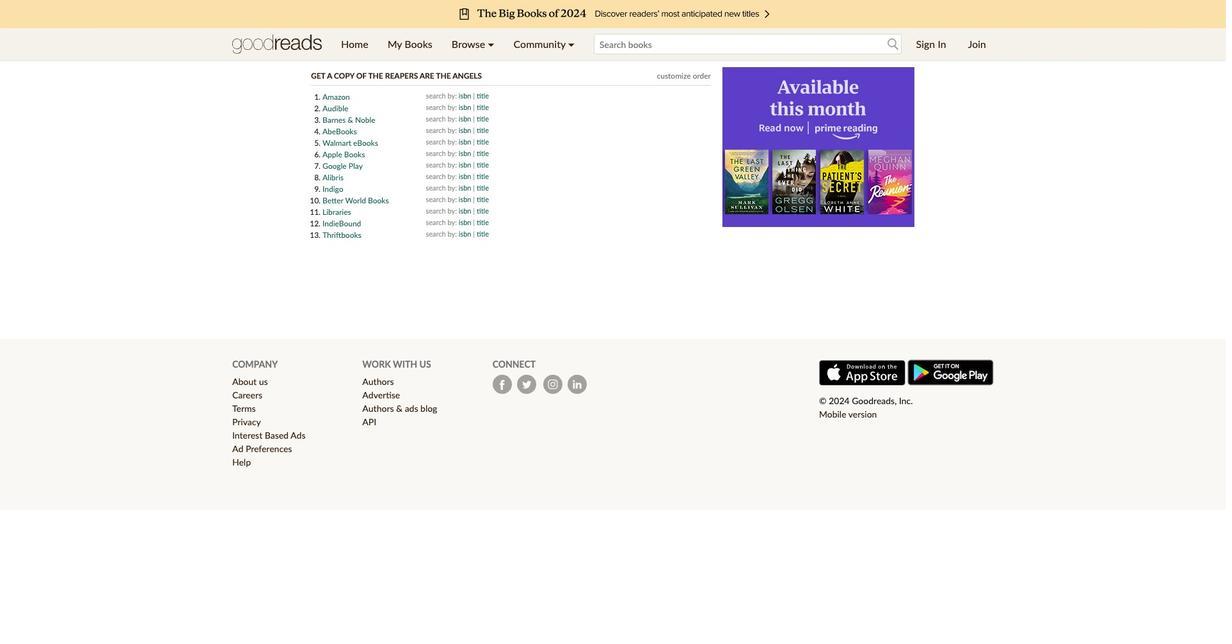 Task type: locate. For each thing, give the bounding box(es) containing it.
3 isbn link from the top
[[459, 115, 472, 123]]

5 isbn from the top
[[459, 138, 472, 146]]

browse
[[452, 38, 486, 50]]

title for libraries
[[477, 207, 489, 215]]

2 isbn from the top
[[459, 103, 472, 111]]

|
[[473, 92, 475, 100], [473, 103, 475, 111], [473, 115, 475, 123], [473, 126, 475, 134], [473, 138, 475, 146], [473, 149, 475, 158], [473, 161, 475, 169], [473, 172, 475, 181], [473, 184, 475, 192], [473, 195, 475, 204], [473, 207, 475, 215], [473, 218, 475, 227], [473, 230, 475, 238]]

10 search from the top
[[426, 195, 446, 204]]

12 search by: isbn | title from the top
[[426, 218, 489, 227]]

title for apple books
[[477, 149, 489, 158]]

search for google play
[[426, 161, 446, 169]]

2 search by: isbn | title from the top
[[426, 103, 489, 111]]

by: for google play
[[448, 161, 457, 169]]

8 isbn link from the top
[[459, 172, 472, 181]]

11 title link from the top
[[477, 207, 489, 215]]

0 horizontal spatial us
[[259, 377, 268, 387]]

search for abebooks
[[426, 126, 446, 134]]

isbn for barnes & noble
[[459, 115, 472, 123]]

13 isbn link from the top
[[459, 230, 472, 238]]

us right with
[[420, 359, 431, 370]]

privacy link
[[232, 417, 261, 428]]

| for apple books
[[473, 149, 475, 158]]

9 title link from the top
[[477, 184, 489, 192]]

barnes
[[323, 115, 346, 125]]

us right about
[[259, 377, 268, 387]]

search by: isbn | title for audible
[[426, 103, 489, 111]]

& left noble
[[348, 115, 353, 125]]

9 | from the top
[[473, 184, 475, 192]]

isbn for amazon
[[459, 92, 472, 100]]

1 title from the top
[[477, 92, 489, 100]]

12 title from the top
[[477, 218, 489, 227]]

amazon link
[[323, 92, 350, 102]]

| for thriftbooks
[[473, 230, 475, 238]]

search by: isbn | title for indigo
[[426, 184, 489, 192]]

4 by: from the top
[[448, 126, 457, 134]]

isbn link for walmart ebooks
[[459, 138, 472, 146]]

| for barnes & noble
[[473, 115, 475, 123]]

8 by: from the top
[[448, 172, 457, 181]]

0 vertical spatial us
[[420, 359, 431, 370]]

1 by: from the top
[[448, 92, 457, 100]]

12 isbn from the top
[[459, 218, 472, 227]]

books
[[405, 38, 433, 50], [344, 150, 365, 159], [368, 196, 389, 206]]

isbn link for audible
[[459, 103, 472, 111]]

▾ for community ▾
[[568, 38, 575, 50]]

2 ▾ from the left
[[568, 38, 575, 50]]

5 title link from the top
[[477, 138, 489, 146]]

2 vertical spatial books
[[368, 196, 389, 206]]

4 title link from the top
[[477, 126, 489, 134]]

6 title link from the top
[[477, 149, 489, 158]]

▾ for browse ▾
[[488, 38, 495, 50]]

1 vertical spatial us
[[259, 377, 268, 387]]

2024
[[829, 396, 850, 407]]

| for alibris
[[473, 172, 475, 181]]

title link
[[477, 92, 489, 100], [477, 103, 489, 111], [477, 115, 489, 123], [477, 126, 489, 134], [477, 138, 489, 146], [477, 149, 489, 158], [477, 161, 489, 169], [477, 172, 489, 181], [477, 184, 489, 192], [477, 195, 489, 204], [477, 207, 489, 215], [477, 218, 489, 227], [477, 230, 489, 238]]

noble
[[355, 115, 376, 125]]

11 search by: isbn | title from the top
[[426, 207, 489, 215]]

▾ right the community
[[568, 38, 575, 50]]

interest based ads link
[[232, 430, 306, 441]]

11 title from the top
[[477, 207, 489, 215]]

isbn for libraries
[[459, 207, 472, 215]]

with
[[393, 359, 418, 370]]

10 search by: isbn | title from the top
[[426, 195, 489, 204]]

isbn for thriftbooks
[[459, 230, 472, 238]]

10 isbn from the top
[[459, 195, 472, 204]]

amazon
[[323, 92, 350, 102]]

by: for indiebound
[[448, 218, 457, 227]]

isbn link for barnes & noble
[[459, 115, 472, 123]]

9 isbn from the top
[[459, 184, 472, 192]]

search by: isbn | title for alibris
[[426, 172, 489, 181]]

1 search from the top
[[426, 92, 446, 100]]

▾ inside "dropdown button"
[[488, 38, 495, 50]]

title for thriftbooks
[[477, 230, 489, 238]]

isbn link for better world books
[[459, 195, 472, 204]]

2 by: from the top
[[448, 103, 457, 111]]

search for barnes & noble
[[426, 115, 446, 123]]

3 | from the top
[[473, 115, 475, 123]]

8 title from the top
[[477, 172, 489, 181]]

0 horizontal spatial &
[[348, 115, 353, 125]]

▾
[[488, 38, 495, 50], [568, 38, 575, 50]]

7 search by: isbn | title from the top
[[426, 161, 489, 169]]

books up play
[[344, 150, 365, 159]]

▾ inside dropdown button
[[568, 38, 575, 50]]

© 2024 goodreads, inc. mobile version
[[820, 396, 913, 420]]

1 isbn link from the top
[[459, 92, 472, 100]]

menu
[[332, 28, 585, 60]]

8 | from the top
[[473, 172, 475, 181]]

7 title from the top
[[477, 161, 489, 169]]

search for audible
[[426, 103, 446, 111]]

10 by: from the top
[[448, 195, 457, 204]]

title link for audible
[[477, 103, 489, 111]]

join
[[969, 38, 987, 50]]

7 isbn link from the top
[[459, 161, 472, 169]]

search
[[426, 92, 446, 100], [426, 103, 446, 111], [426, 115, 446, 123], [426, 126, 446, 134], [426, 138, 446, 146], [426, 149, 446, 158], [426, 161, 446, 169], [426, 172, 446, 181], [426, 184, 446, 192], [426, 195, 446, 204], [426, 207, 446, 215], [426, 218, 446, 227], [426, 230, 446, 238]]

search for indigo
[[426, 184, 446, 192]]

alibris
[[323, 173, 344, 182]]

1 search by: isbn | title from the top
[[426, 92, 489, 100]]

11 isbn from the top
[[459, 207, 472, 215]]

13 | from the top
[[473, 230, 475, 238]]

8 search from the top
[[426, 172, 446, 181]]

4 search from the top
[[426, 126, 446, 134]]

api
[[363, 417, 377, 428]]

6 search by: isbn | title from the top
[[426, 149, 489, 158]]

2 horizontal spatial books
[[405, 38, 433, 50]]

12 title link from the top
[[477, 218, 489, 227]]

7 title link from the top
[[477, 161, 489, 169]]

3 title link from the top
[[477, 115, 489, 123]]

by: for apple books
[[448, 149, 457, 158]]

13 title from the top
[[477, 230, 489, 238]]

0 vertical spatial books
[[405, 38, 433, 50]]

help
[[232, 457, 251, 468]]

title for abebooks
[[477, 126, 489, 134]]

angels
[[453, 71, 482, 81]]

isbn for better world books
[[459, 195, 472, 204]]

title for indiebound
[[477, 218, 489, 227]]

search for walmart ebooks
[[426, 138, 446, 146]]

search by: isbn | title
[[426, 92, 489, 100], [426, 103, 489, 111], [426, 115, 489, 123], [426, 126, 489, 134], [426, 138, 489, 146], [426, 149, 489, 158], [426, 161, 489, 169], [426, 172, 489, 181], [426, 184, 489, 192], [426, 195, 489, 204], [426, 207, 489, 215], [426, 218, 489, 227], [426, 230, 489, 238]]

9 isbn link from the top
[[459, 184, 472, 192]]

7 isbn from the top
[[459, 161, 472, 169]]

work
[[363, 359, 391, 370]]

advertisement element
[[723, 67, 915, 227]]

1 isbn from the top
[[459, 92, 472, 100]]

6 isbn link from the top
[[459, 149, 472, 158]]

5 | from the top
[[473, 138, 475, 146]]

7 by: from the top
[[448, 161, 457, 169]]

3 search by: isbn | title from the top
[[426, 115, 489, 123]]

3 search from the top
[[426, 115, 446, 123]]

9 title from the top
[[477, 184, 489, 192]]

1 | from the top
[[473, 92, 475, 100]]

by: for better world books
[[448, 195, 457, 204]]

6 title from the top
[[477, 149, 489, 158]]

5 title from the top
[[477, 138, 489, 146]]

1 vertical spatial books
[[344, 150, 365, 159]]

1 horizontal spatial ▾
[[568, 38, 575, 50]]

api link
[[363, 417, 377, 428]]

of
[[356, 71, 367, 81]]

isbn for apple books
[[459, 149, 472, 158]]

search by: isbn | title for google play
[[426, 161, 489, 169]]

&
[[348, 115, 353, 125], [396, 403, 403, 414]]

title link for barnes & noble
[[477, 115, 489, 123]]

| for indigo
[[473, 184, 475, 192]]

5 by: from the top
[[448, 138, 457, 146]]

authors link
[[363, 377, 394, 387]]

title link for apple books
[[477, 149, 489, 158]]

8 isbn from the top
[[459, 172, 472, 181]]

1 vertical spatial &
[[396, 403, 403, 414]]

help link
[[232, 457, 251, 468]]

0 horizontal spatial ▾
[[488, 38, 495, 50]]

get a copy of the reapers are the angels
[[311, 71, 482, 81]]

12 isbn link from the top
[[459, 218, 472, 227]]

11 by: from the top
[[448, 207, 457, 215]]

isbn link
[[459, 92, 472, 100], [459, 103, 472, 111], [459, 115, 472, 123], [459, 126, 472, 134], [459, 138, 472, 146], [459, 149, 472, 158], [459, 161, 472, 169], [459, 172, 472, 181], [459, 184, 472, 192], [459, 195, 472, 204], [459, 207, 472, 215], [459, 218, 472, 227], [459, 230, 472, 238]]

search for alibris
[[426, 172, 446, 181]]

©
[[820, 396, 827, 407]]

title link for walmart ebooks
[[477, 138, 489, 146]]

by: for abebooks
[[448, 126, 457, 134]]

7 | from the top
[[473, 161, 475, 169]]

10 | from the top
[[473, 195, 475, 204]]

title for audible
[[477, 103, 489, 111]]

▾ right browse
[[488, 38, 495, 50]]

thriftbooks link
[[323, 231, 362, 240]]

2 | from the top
[[473, 103, 475, 111]]

3 isbn from the top
[[459, 115, 472, 123]]

7 search from the top
[[426, 161, 446, 169]]

authors up advertise link
[[363, 377, 394, 387]]

by: for alibris
[[448, 172, 457, 181]]

10 title from the top
[[477, 195, 489, 204]]

better world books link
[[323, 196, 389, 206]]

search by: isbn | title for indiebound
[[426, 218, 489, 227]]

2 title from the top
[[477, 103, 489, 111]]

8 title link from the top
[[477, 172, 489, 181]]

| for indiebound
[[473, 218, 475, 227]]

books right my
[[405, 38, 433, 50]]

& inside the authors advertise authors & ads blog api
[[396, 403, 403, 414]]

1 vertical spatial authors
[[363, 403, 394, 414]]

the
[[436, 71, 451, 81]]

browse ▾
[[452, 38, 495, 50]]

customize order link
[[657, 71, 711, 81]]

my books
[[388, 38, 433, 50]]

4 isbn from the top
[[459, 126, 472, 134]]

us
[[420, 359, 431, 370], [259, 377, 268, 387]]

| for libraries
[[473, 207, 475, 215]]

isbn for indiebound
[[459, 218, 472, 227]]

in
[[938, 38, 947, 50]]

5 search by: isbn | title from the top
[[426, 138, 489, 146]]

isbn link for google play
[[459, 161, 472, 169]]

0 vertical spatial &
[[348, 115, 353, 125]]

search by: isbn | title for walmart ebooks
[[426, 138, 489, 146]]

9 search from the top
[[426, 184, 446, 192]]

abebooks
[[323, 127, 357, 136]]

13 search by: isbn | title from the top
[[426, 230, 489, 238]]

1 title link from the top
[[477, 92, 489, 100]]

title for google play
[[477, 161, 489, 169]]

isbn link for thriftbooks
[[459, 230, 472, 238]]

6 isbn from the top
[[459, 149, 472, 158]]

10 isbn link from the top
[[459, 195, 472, 204]]

terms link
[[232, 403, 256, 414]]

4 | from the top
[[473, 126, 475, 134]]

2 isbn link from the top
[[459, 103, 472, 111]]

0 horizontal spatial books
[[344, 150, 365, 159]]

download app for ios image
[[820, 360, 906, 386]]

4 title from the top
[[477, 126, 489, 134]]

barnes & noble link
[[323, 115, 376, 125]]

11 search from the top
[[426, 207, 446, 215]]

13 title link from the top
[[477, 230, 489, 238]]

2 search from the top
[[426, 103, 446, 111]]

isbn link for amazon
[[459, 92, 472, 100]]

1 horizontal spatial &
[[396, 403, 403, 414]]

careers link
[[232, 390, 263, 401]]

title for barnes & noble
[[477, 115, 489, 123]]

1 horizontal spatial books
[[368, 196, 389, 206]]

are
[[420, 71, 435, 81]]

11 isbn link from the top
[[459, 207, 472, 215]]

0 vertical spatial authors
[[363, 377, 394, 387]]

authors down advertise link
[[363, 403, 394, 414]]

walmart ebooks link
[[323, 138, 378, 148]]

search by: isbn | title for apple books
[[426, 149, 489, 158]]

title
[[477, 92, 489, 100], [477, 103, 489, 111], [477, 115, 489, 123], [477, 126, 489, 134], [477, 138, 489, 146], [477, 149, 489, 158], [477, 161, 489, 169], [477, 172, 489, 181], [477, 184, 489, 192], [477, 195, 489, 204], [477, 207, 489, 215], [477, 218, 489, 227], [477, 230, 489, 238]]

customize order
[[657, 71, 711, 81]]

8 search by: isbn | title from the top
[[426, 172, 489, 181]]

11 | from the top
[[473, 207, 475, 215]]

world
[[345, 196, 366, 206]]

isbn for walmart ebooks
[[459, 138, 472, 146]]

the
[[368, 71, 383, 81]]

13 by: from the top
[[448, 230, 457, 238]]

sign in
[[917, 38, 947, 50]]

6 | from the top
[[473, 149, 475, 158]]

& left ads
[[396, 403, 403, 414]]

books right world
[[368, 196, 389, 206]]

4 isbn link from the top
[[459, 126, 472, 134]]

isbn link for libraries
[[459, 207, 472, 215]]

5 search from the top
[[426, 138, 446, 146]]

| for amazon
[[473, 92, 475, 100]]

authors
[[363, 377, 394, 387], [363, 403, 394, 414]]

4 search by: isbn | title from the top
[[426, 126, 489, 134]]

9 by: from the top
[[448, 184, 457, 192]]

search for apple books
[[426, 149, 446, 158]]

blog
[[421, 403, 438, 414]]

indigo link
[[323, 184, 344, 194]]

12 | from the top
[[473, 218, 475, 227]]

community
[[514, 38, 566, 50]]

10 title link from the top
[[477, 195, 489, 204]]

by:
[[448, 92, 457, 100], [448, 103, 457, 111], [448, 115, 457, 123], [448, 126, 457, 134], [448, 138, 457, 146], [448, 149, 457, 158], [448, 161, 457, 169], [448, 172, 457, 181], [448, 184, 457, 192], [448, 195, 457, 204], [448, 207, 457, 215], [448, 218, 457, 227], [448, 230, 457, 238]]

1 horizontal spatial us
[[420, 359, 431, 370]]

2 title link from the top
[[477, 103, 489, 111]]

3 title from the top
[[477, 115, 489, 123]]

6 search from the top
[[426, 149, 446, 158]]

5 isbn link from the top
[[459, 138, 472, 146]]

| for walmart ebooks
[[473, 138, 475, 146]]

better
[[323, 196, 344, 206]]



Task type: describe. For each thing, give the bounding box(es) containing it.
isbn link for apple books
[[459, 149, 472, 158]]

title link for amazon
[[477, 92, 489, 100]]

title link for google play
[[477, 161, 489, 169]]

search by: isbn | title for libraries
[[426, 207, 489, 215]]

customize
[[657, 71, 691, 81]]

about us link
[[232, 377, 268, 387]]

version
[[849, 409, 878, 420]]

browse ▾ button
[[442, 28, 504, 60]]

connect
[[493, 359, 536, 370]]

barnes & noble
[[323, 115, 376, 125]]

home link
[[332, 28, 378, 60]]

about
[[232, 377, 257, 387]]

apple books
[[323, 150, 365, 159]]

alibris link
[[323, 173, 344, 182]]

by: for amazon
[[448, 92, 457, 100]]

mobile version link
[[820, 409, 878, 420]]

audible link
[[323, 104, 349, 113]]

walmart
[[323, 138, 352, 148]]

my
[[388, 38, 402, 50]]

| for audible
[[473, 103, 475, 111]]

my books link
[[378, 28, 442, 60]]

google play link
[[323, 161, 363, 171]]

search for thriftbooks
[[426, 230, 446, 238]]

search by: isbn | title for amazon
[[426, 92, 489, 100]]

google play
[[323, 161, 363, 171]]

about us careers terms privacy interest based ads ad preferences help
[[232, 377, 306, 468]]

title for indigo
[[477, 184, 489, 192]]

audible
[[323, 104, 349, 113]]

search for amazon
[[426, 92, 446, 100]]

sign in link
[[907, 28, 956, 60]]

indiebound link
[[323, 219, 361, 229]]

by: for indigo
[[448, 184, 457, 192]]

ad preferences link
[[232, 444, 292, 455]]

authors & ads blog link
[[363, 403, 438, 414]]

goodreads,
[[852, 396, 897, 407]]

advertise link
[[363, 390, 400, 401]]

| for better world books
[[473, 195, 475, 204]]

indiebound
[[323, 219, 361, 229]]

the reapers are the angels link
[[368, 71, 482, 81]]

goodreads on facebook image
[[493, 375, 512, 394]]

title for alibris
[[477, 172, 489, 181]]

copy
[[334, 71, 355, 81]]

title link for indiebound
[[477, 218, 489, 227]]

careers
[[232, 390, 263, 401]]

search for libraries
[[426, 207, 446, 215]]

isbn for alibris
[[459, 172, 472, 181]]

search by: isbn | title for better world books
[[426, 195, 489, 204]]

isbn link for indiebound
[[459, 218, 472, 227]]

title for better world books
[[477, 195, 489, 204]]

inc.
[[900, 396, 913, 407]]

thriftbooks
[[323, 231, 362, 240]]

title link for indigo
[[477, 184, 489, 192]]

isbn link for indigo
[[459, 184, 472, 192]]

authors advertise authors & ads blog api
[[363, 377, 438, 428]]

terms
[[232, 403, 256, 414]]

| for google play
[[473, 161, 475, 169]]

title link for abebooks
[[477, 126, 489, 134]]

mobile
[[820, 409, 847, 420]]

sign
[[917, 38, 936, 50]]

apple
[[323, 150, 342, 159]]

libraries
[[323, 207, 351, 217]]

privacy
[[232, 417, 261, 428]]

join link
[[959, 28, 996, 60]]

community ▾ button
[[504, 28, 585, 60]]

us inside about us careers terms privacy interest based ads ad preferences help
[[259, 377, 268, 387]]

by: for walmart ebooks
[[448, 138, 457, 146]]

company
[[232, 359, 278, 370]]

title link for better world books
[[477, 195, 489, 204]]

Search for books to add to your shelves search field
[[594, 34, 902, 54]]

indigo
[[323, 184, 344, 194]]

search for better world books
[[426, 195, 446, 204]]

title link for thriftbooks
[[477, 230, 489, 238]]

preferences
[[246, 444, 292, 455]]

isbn link for alibris
[[459, 172, 472, 181]]

by: for barnes & noble
[[448, 115, 457, 123]]

isbn for audible
[[459, 103, 472, 111]]

reapers
[[385, 71, 418, 81]]

title for walmart ebooks
[[477, 138, 489, 146]]

search for indiebound
[[426, 218, 446, 227]]

the most anticipated books of 2024 image
[[101, 0, 1126, 28]]

goodreads on linkedin image
[[568, 375, 587, 394]]

home
[[341, 38, 369, 50]]

2 authors from the top
[[363, 403, 394, 414]]

isbn link for abebooks
[[459, 126, 472, 134]]

books for apple books
[[344, 150, 365, 159]]

apple books link
[[323, 150, 365, 159]]

Search books text field
[[594, 34, 902, 54]]

goodreads on twitter image
[[517, 375, 536, 394]]

based
[[265, 430, 289, 441]]

isbn for indigo
[[459, 184, 472, 192]]

isbn for abebooks
[[459, 126, 472, 134]]

by: for thriftbooks
[[448, 230, 457, 238]]

by: for libraries
[[448, 207, 457, 215]]

by: for audible
[[448, 103, 457, 111]]

ad
[[232, 444, 244, 455]]

ads
[[405, 403, 418, 414]]

order
[[693, 71, 711, 81]]

title link for libraries
[[477, 207, 489, 215]]

isbn for google play
[[459, 161, 472, 169]]

get
[[311, 71, 326, 81]]

google
[[323, 161, 347, 171]]

community ▾
[[514, 38, 575, 50]]

goodreads on instagram image
[[543, 375, 563, 394]]

walmart ebooks
[[323, 138, 378, 148]]

better world books
[[323, 196, 389, 206]]

books for my books
[[405, 38, 433, 50]]

interest
[[232, 430, 263, 441]]

title for amazon
[[477, 92, 489, 100]]

abebooks link
[[323, 127, 357, 136]]

search by: isbn | title for thriftbooks
[[426, 230, 489, 238]]

a
[[327, 71, 332, 81]]

play
[[349, 161, 363, 171]]

search by: isbn | title for abebooks
[[426, 126, 489, 134]]

ebooks
[[354, 138, 378, 148]]

title link for alibris
[[477, 172, 489, 181]]

menu containing home
[[332, 28, 585, 60]]

libraries link
[[323, 207, 351, 217]]

download app for android image
[[908, 360, 994, 386]]

1 authors from the top
[[363, 377, 394, 387]]

search by: isbn | title for barnes & noble
[[426, 115, 489, 123]]

work with us
[[363, 359, 431, 370]]

advertise
[[363, 390, 400, 401]]



Task type: vqa. For each thing, say whether or not it's contained in the screenshot.
fourth by: from the top of the page
yes



